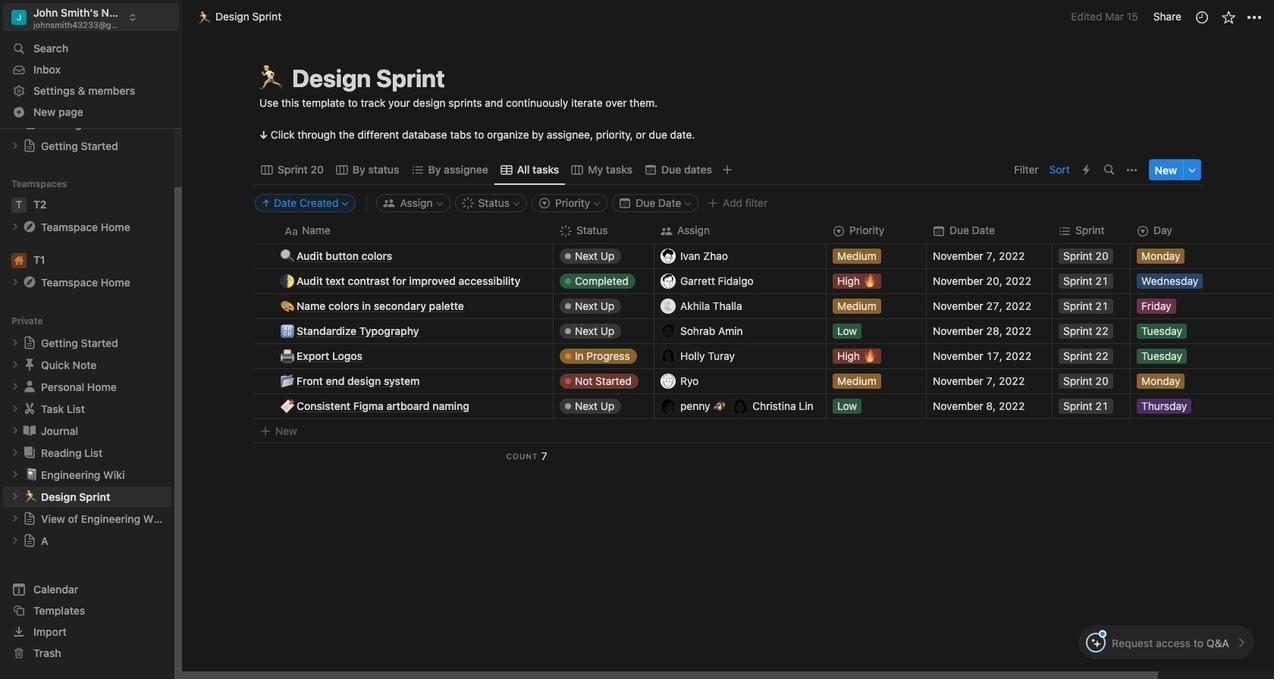 Task type: locate. For each thing, give the bounding box(es) containing it.
🔍 image
[[281, 248, 294, 265]]

🎨 image
[[281, 298, 294, 315]]

updates image
[[1195, 9, 1210, 25]]

🔥 image for 🌓 icon
[[863, 272, 877, 289]]

0 vertical spatial 🏃 image
[[198, 8, 212, 25]]

1 vertical spatial 🏃 image
[[24, 488, 38, 506]]

🏃 image
[[198, 8, 212, 25], [24, 488, 38, 506]]

tab
[[255, 160, 330, 181], [330, 160, 406, 181], [406, 160, 495, 181], [495, 160, 566, 181], [566, 160, 639, 181], [639, 160, 718, 181]]

1 🔥 image from the top
[[863, 272, 877, 289]]

2 🔥 image from the top
[[863, 347, 877, 365]]

🏃 image
[[257, 61, 285, 96]]

🔥 image
[[863, 272, 877, 289], [863, 347, 877, 365]]

1 vertical spatial 🔥 image
[[863, 347, 877, 365]]

create and view automations image
[[1084, 165, 1090, 176]]

favorite image
[[1221, 9, 1236, 25]]

5 open image from the top
[[11, 493, 20, 502]]

4 tab from the left
[[495, 160, 566, 181]]

3 open image from the top
[[11, 427, 20, 436]]

open image
[[11, 339, 20, 348], [11, 383, 20, 392], [11, 427, 20, 436], [11, 449, 20, 458], [11, 493, 20, 502], [11, 515, 20, 524], [11, 537, 20, 546]]

3 tab from the left
[[406, 160, 495, 181]]

3 open image from the top
[[11, 278, 20, 287]]

4 open image from the top
[[11, 361, 20, 370]]

2 open image from the top
[[11, 223, 20, 232]]

tab list
[[255, 155, 1010, 185]]

🌓 image
[[281, 273, 294, 290]]

change page icon image
[[23, 139, 36, 153], [22, 220, 37, 235], [22, 275, 37, 290], [23, 336, 36, 350], [22, 358, 37, 373], [22, 380, 37, 395], [22, 402, 37, 417], [22, 424, 37, 439], [22, 446, 37, 461], [23, 512, 36, 526], [23, 534, 36, 548]]

🔠 image
[[281, 323, 294, 340]]

t image
[[11, 198, 27, 213]]

0 vertical spatial 🔥 image
[[863, 272, 877, 289]]

5 tab from the left
[[566, 160, 639, 181]]

🔥 image for 🖨 image
[[863, 347, 877, 365]]

6 tab from the left
[[639, 160, 718, 181]]

1 tab from the left
[[255, 160, 330, 181]]

open image
[[11, 141, 20, 150], [11, 223, 20, 232], [11, 278, 20, 287], [11, 361, 20, 370], [11, 405, 20, 414], [11, 471, 20, 480]]

4 open image from the top
[[11, 449, 20, 458]]

0 horizontal spatial 🏃 image
[[24, 488, 38, 506]]

7 open image from the top
[[11, 537, 20, 546]]



Task type: describe. For each thing, give the bounding box(es) containing it.
🖨 image
[[281, 348, 294, 365]]

2 open image from the top
[[11, 383, 20, 392]]

6 open image from the top
[[11, 515, 20, 524]]

📓 image
[[24, 466, 38, 484]]

2 tab from the left
[[330, 160, 406, 181]]

5 open image from the top
[[11, 405, 20, 414]]

1 horizontal spatial 🏃 image
[[198, 8, 212, 25]]

📂 image
[[281, 373, 294, 390]]

1 open image from the top
[[11, 339, 20, 348]]

6 open image from the top
[[11, 471, 20, 480]]

1 open image from the top
[[11, 141, 20, 150]]

🔖 image
[[281, 398, 294, 415]]



Task type: vqa. For each thing, say whether or not it's contained in the screenshot.
🥑 icon
no



